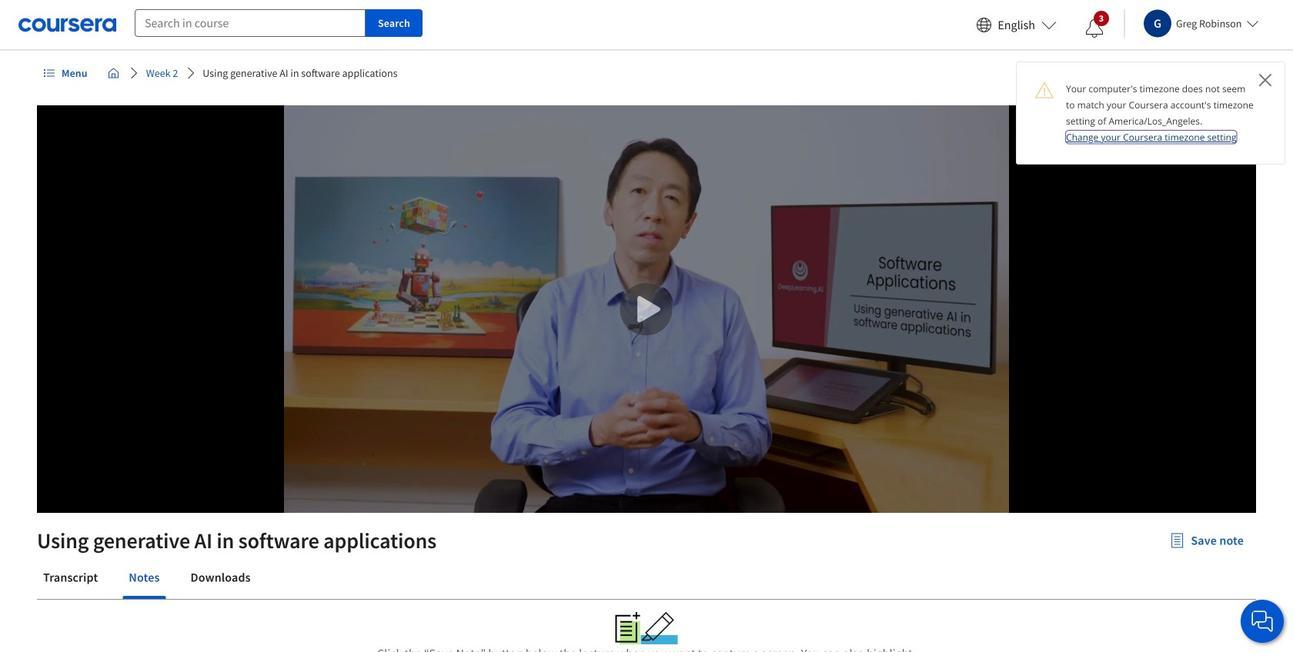 Task type: locate. For each thing, give the bounding box(es) containing it.
highlight image
[[641, 613, 678, 645]]

timezone mismatch warning modal dialog
[[1016, 62, 1286, 165]]



Task type: vqa. For each thing, say whether or not it's contained in the screenshot.
bottommost LIKE
no



Task type: describe. For each thing, give the bounding box(es) containing it.
related lecture content tabs tab list
[[37, 560, 1256, 600]]

home image
[[108, 67, 120, 79]]

Search in course text field
[[135, 9, 366, 37]]

coursera image
[[18, 13, 116, 37]]

take notes image
[[615, 613, 641, 645]]



